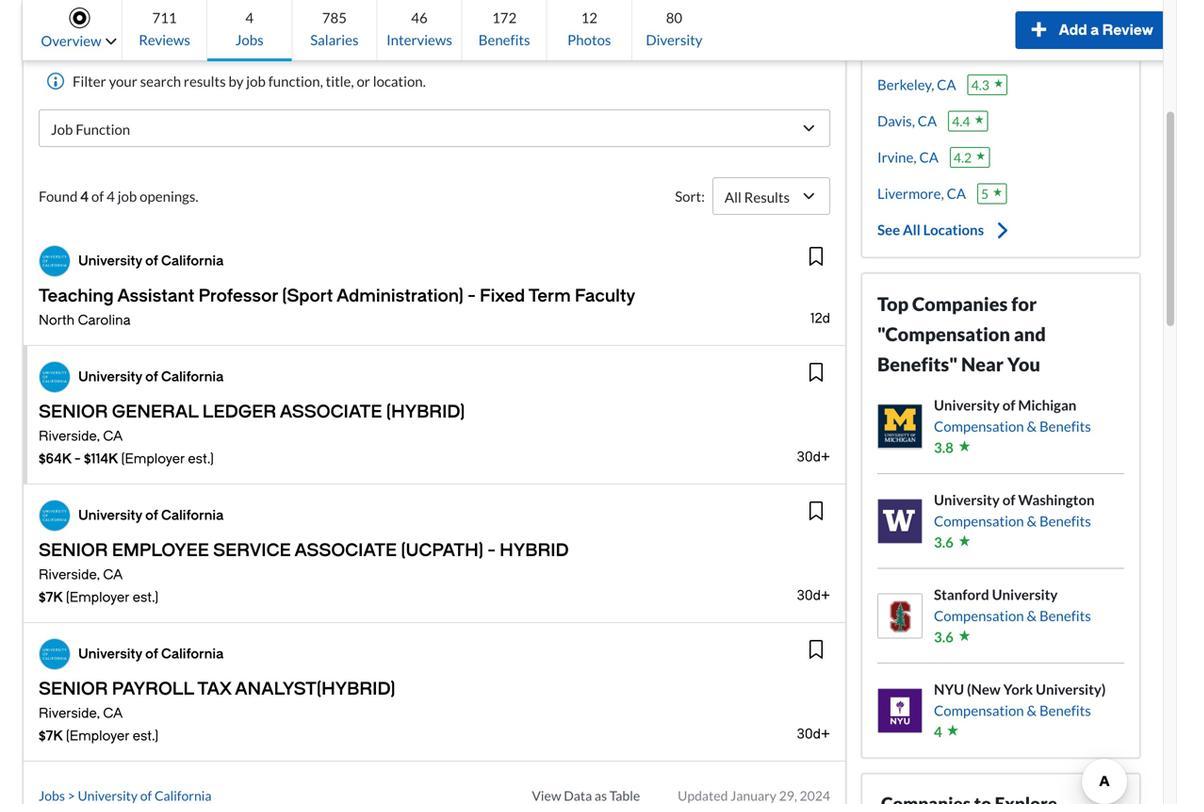 Task type: locate. For each thing, give the bounding box(es) containing it.
2 vertical spatial 30d+
[[797, 727, 831, 742]]

2 3.6 from the top
[[935, 629, 954, 645]]

785
[[322, 9, 347, 26]]

0 vertical spatial $7k
[[39, 590, 63, 605]]

compensation & benefits link for michigan
[[935, 416, 1092, 437]]

0 vertical spatial 3.6
[[935, 534, 954, 551]]

1 vertical spatial 30d+
[[797, 588, 831, 604]]

of left the washington
[[1003, 491, 1016, 508]]

est.) for general
[[188, 451, 214, 467]]

2 riverside, from the top
[[39, 567, 100, 583]]

associate
[[280, 402, 382, 422], [295, 541, 397, 561]]

compensation down the stanford
[[935, 607, 1025, 624]]

benefits"
[[878, 353, 958, 376]]

benefits inside "stanford university compensation & benefits"
[[1040, 607, 1092, 624]]

administration)
[[337, 286, 464, 306]]

3.6 right university of washington icon
[[935, 534, 954, 551]]

benefits inside university of washington compensation & benefits
[[1040, 513, 1092, 529]]

est.) inside senior payroll tax analyst(hybrid) riverside, ca $7k (employer est.)
[[133, 728, 159, 744]]

(employer inside senior general ledger associate (hybrid) riverside, ca $64k - $114k (employer est.)
[[121, 451, 185, 467]]

2 vertical spatial riverside,
[[39, 706, 100, 721]]

ca up $114k
[[103, 429, 123, 444]]

updated
[[678, 788, 728, 804]]

4 compensation from the top
[[935, 702, 1025, 719]]

4 university of california from the top
[[78, 646, 224, 662]]

university of california up employee
[[78, 508, 224, 523]]

2 horizontal spatial -
[[488, 541, 496, 561]]

compensation down (new
[[935, 702, 1025, 719]]

of inside university of michigan compensation & benefits
[[1003, 397, 1016, 414]]

salaries
[[310, 31, 359, 48]]

your
[[109, 73, 137, 90]]

irvine, ca link
[[878, 147, 939, 168]]

4
[[246, 9, 254, 26], [80, 188, 89, 205], [107, 188, 115, 205], [935, 723, 943, 740]]

senior up $64k
[[39, 402, 108, 422]]

0 vertical spatial -
[[468, 286, 476, 306]]

1 vertical spatial senior
[[39, 541, 108, 561]]

senior inside senior payroll tax analyst(hybrid) riverside, ca $7k (employer est.)
[[39, 679, 108, 699]]

senior inside senior employee service associate (ucpath) - hybrid riverside, ca $7k (employer est.)
[[39, 541, 108, 561]]

fixed
[[480, 286, 525, 306]]

university right the stanford
[[993, 586, 1058, 603]]

function,
[[268, 73, 323, 90]]

2 university of california logo image from the top
[[40, 362, 70, 392]]

california
[[161, 253, 224, 269], [161, 369, 224, 385], [161, 508, 224, 523], [161, 646, 224, 662], [155, 788, 212, 804]]

2 university of california from the top
[[78, 369, 224, 385]]

(employer down general
[[121, 451, 185, 467]]

785 salaries
[[310, 9, 359, 48]]

2 vertical spatial (employer
[[66, 728, 129, 744]]

0 vertical spatial senior
[[39, 402, 108, 422]]

2 $7k from the top
[[39, 728, 63, 744]]

compensation inside the nyu (new york university) compensation & benefits
[[935, 702, 1025, 719]]

benefits down michigan
[[1040, 418, 1092, 435]]

you
[[1008, 353, 1041, 376]]

1 horizontal spatial -
[[468, 286, 476, 306]]

1 30d+ from the top
[[797, 449, 831, 465]]

4 & from the top
[[1027, 702, 1037, 719]]

california up assistant
[[161, 253, 224, 269]]

analyst(hybrid)
[[235, 679, 396, 699]]

university of california for teaching assistant professor (sport administration) - fixed term faculty
[[78, 253, 224, 269]]

assistant
[[117, 286, 195, 306]]

as
[[595, 788, 607, 804]]

york
[[1004, 681, 1034, 698]]

& inside university of washington compensation & benefits
[[1027, 513, 1037, 529]]

benefits
[[479, 31, 530, 48], [1040, 418, 1092, 435], [1040, 513, 1092, 529], [1040, 607, 1092, 624], [1040, 702, 1092, 719]]

& down the washington
[[1027, 513, 1037, 529]]

university of california logo image
[[40, 246, 70, 276], [40, 362, 70, 392], [40, 501, 70, 531], [40, 639, 70, 670]]

172
[[492, 9, 517, 26]]

29,
[[779, 788, 798, 804]]

2 vertical spatial -
[[488, 541, 496, 561]]

1 vertical spatial $7k
[[39, 728, 63, 744]]

california down senior payroll tax analyst(hybrid) riverside, ca $7k (employer est.)
[[155, 788, 212, 804]]

0 horizontal spatial all
[[725, 189, 742, 206]]

est.) down ledger
[[188, 451, 214, 467]]

jobs up filter your search results by job function, title, or location.
[[236, 31, 264, 48]]

interviews
[[387, 31, 453, 48]]

california up general
[[161, 369, 224, 385]]

university down near
[[935, 397, 1000, 414]]

(employer inside senior employee service associate (ucpath) - hybrid riverside, ca $7k (employer est.)
[[66, 590, 129, 605]]

of up payroll
[[145, 646, 158, 662]]

3 university of california logo image from the top
[[40, 501, 70, 531]]

& up york
[[1027, 607, 1037, 624]]

est.) inside senior general ledger associate (hybrid) riverside, ca $64k - $114k (employer est.)
[[188, 451, 214, 467]]

(employer for employee
[[66, 590, 129, 605]]

california up "tax" at bottom left
[[161, 646, 224, 662]]

teaching assistant professor (sport administration) - fixed term faculty north carolina
[[39, 286, 636, 328]]

university of california up general
[[78, 369, 224, 385]]

job right by
[[246, 73, 266, 90]]

1 vertical spatial all
[[903, 221, 921, 238]]

job
[[51, 121, 73, 138]]

3 30d+ from the top
[[797, 727, 831, 742]]

nyu (new york university) compensation & benefits
[[935, 681, 1106, 719]]

3 compensation & benefits link from the top
[[935, 605, 1092, 627]]

berkeley,
[[878, 76, 935, 93]]

2 & from the top
[[1027, 513, 1037, 529]]

compensation & benefits link down york
[[935, 700, 1106, 721]]

associate inside senior employee service associate (ucpath) - hybrid riverside, ca $7k (employer est.)
[[295, 541, 397, 561]]

1 vertical spatial job
[[118, 188, 137, 205]]

of up employee
[[145, 508, 158, 523]]

3.6 down the stanford
[[935, 629, 954, 645]]

university up the teaching
[[78, 253, 142, 269]]

reviews
[[139, 31, 190, 48]]

80 diversity
[[646, 9, 703, 48]]

1 vertical spatial est.)
[[133, 590, 159, 605]]

1 horizontal spatial jobs
[[236, 31, 264, 48]]

1 3.6 from the top
[[935, 534, 954, 551]]

of inside university of washington compensation & benefits
[[1003, 491, 1016, 508]]

3 university of california from the top
[[78, 508, 224, 523]]

benefits inside the nyu (new york university) compensation & benefits
[[1040, 702, 1092, 719]]

1 senior from the top
[[39, 402, 108, 422]]

est.) down employee
[[133, 590, 159, 605]]

associate for service
[[295, 541, 397, 561]]

senior left payroll
[[39, 679, 108, 699]]

view data as table button
[[517, 777, 656, 804]]

- for term
[[468, 286, 476, 306]]

january
[[731, 788, 777, 804]]

1 horizontal spatial all
[[903, 221, 921, 238]]

associate inside senior general ledger associate (hybrid) riverside, ca $64k - $114k (employer est.)
[[280, 402, 382, 422]]

irvine, ca
[[878, 149, 939, 165]]

3 riverside, from the top
[[39, 706, 100, 721]]

2 compensation & benefits link from the top
[[935, 511, 1095, 532]]

berkeley, ca link
[[878, 74, 957, 95]]

0 vertical spatial est.)
[[188, 451, 214, 467]]

university of california up payroll
[[78, 646, 224, 662]]

benefits down '172'
[[479, 31, 530, 48]]

3 senior from the top
[[39, 679, 108, 699]]

& down york
[[1027, 702, 1037, 719]]

3 & from the top
[[1027, 607, 1037, 624]]

-
[[468, 286, 476, 306], [74, 451, 81, 467], [488, 541, 496, 561]]

- for riverside,
[[488, 541, 496, 561]]

1 university of california logo image from the top
[[40, 246, 70, 276]]

3.6
[[935, 534, 954, 551], [935, 629, 954, 645]]

university inside university of washington compensation & benefits
[[935, 491, 1000, 508]]

top companies for "compensation and benefits" near you
[[878, 293, 1047, 376]]

3 compensation from the top
[[935, 607, 1025, 624]]

1 vertical spatial 3.6
[[935, 629, 954, 645]]

compensation up the stanford
[[935, 513, 1025, 529]]

add
[[1060, 21, 1088, 38]]

benefits inside university of michigan compensation & benefits
[[1040, 418, 1092, 435]]

compensation & benefits link for york
[[935, 700, 1106, 721]]

0 vertical spatial all
[[725, 189, 742, 206]]

2 30d+ from the top
[[797, 588, 831, 604]]

michigan
[[1019, 397, 1077, 414]]

1 compensation & benefits link from the top
[[935, 416, 1092, 437]]

view data as table
[[532, 788, 640, 804]]

& down michigan
[[1027, 418, 1037, 435]]

3.8
[[935, 439, 954, 456]]

locations
[[924, 221, 985, 238]]

1 vertical spatial -
[[74, 451, 81, 467]]

4 compensation & benefits link from the top
[[935, 700, 1106, 721]]

$7k
[[39, 590, 63, 605], [39, 728, 63, 744]]

& inside the nyu (new york university) compensation & benefits
[[1027, 702, 1037, 719]]

filter
[[73, 73, 106, 90]]

university of california logo image for senior general ledger associate (hybrid)
[[40, 362, 70, 392]]

1 vertical spatial riverside,
[[39, 567, 100, 583]]

est.) inside senior employee service associate (ucpath) - hybrid riverside, ca $7k (employer est.)
[[133, 590, 159, 605]]

california up employee
[[161, 508, 224, 523]]

1 university of california from the top
[[78, 253, 224, 269]]

2 senior from the top
[[39, 541, 108, 561]]

university right >
[[78, 788, 138, 804]]

senior left employee
[[39, 541, 108, 561]]

of up assistant
[[145, 253, 158, 269]]

ca inside senior general ledger associate (hybrid) riverside, ca $64k - $114k (employer est.)
[[103, 429, 123, 444]]

0 vertical spatial associate
[[280, 402, 382, 422]]

job left openings.
[[118, 188, 137, 205]]

jobs left >
[[39, 788, 65, 804]]

of right >
[[140, 788, 152, 804]]

2 vertical spatial est.)
[[133, 728, 159, 744]]

ca
[[937, 76, 957, 93], [918, 112, 938, 129], [920, 149, 939, 165], [947, 185, 967, 202], [103, 429, 123, 444], [103, 567, 123, 583], [103, 706, 123, 721]]

compensation & benefits link down michigan
[[935, 416, 1092, 437]]

- inside senior employee service associate (ucpath) - hybrid riverside, ca $7k (employer est.)
[[488, 541, 496, 561]]

30d+ for senior employee service associate (ucpath) - hybrid
[[797, 588, 831, 604]]

3.6 for university of washington compensation & benefits
[[935, 534, 954, 551]]

12
[[581, 9, 598, 26]]

ca right irvine,
[[920, 149, 939, 165]]

5
[[982, 186, 989, 202]]

of up general
[[145, 369, 158, 385]]

- inside senior general ledger associate (hybrid) riverside, ca $64k - $114k (employer est.)
[[74, 451, 81, 467]]

ca left 5
[[947, 185, 967, 202]]

all left results
[[725, 189, 742, 206]]

$7k inside senior payroll tax analyst(hybrid) riverside, ca $7k (employer est.)
[[39, 728, 63, 744]]

1 vertical spatial (employer
[[66, 590, 129, 605]]

0 vertical spatial job
[[246, 73, 266, 90]]

2 compensation from the top
[[935, 513, 1025, 529]]

ca inside senior payroll tax analyst(hybrid) riverside, ca $7k (employer est.)
[[103, 706, 123, 721]]

(sport
[[282, 286, 333, 306]]

companies
[[913, 293, 1008, 315]]

30d+
[[797, 449, 831, 465], [797, 588, 831, 604], [797, 727, 831, 742]]

hybrid
[[500, 541, 569, 561]]

0 vertical spatial (employer
[[121, 451, 185, 467]]

0 vertical spatial riverside,
[[39, 429, 100, 444]]

university of california logo image for senior payroll tax analyst(hybrid)
[[40, 639, 70, 670]]

ca down employee
[[103, 567, 123, 583]]

1 vertical spatial jobs
[[39, 788, 65, 804]]

compensation & benefits link down the stanford
[[935, 605, 1092, 627]]

all
[[725, 189, 742, 206], [903, 221, 921, 238]]

0 vertical spatial 30d+
[[797, 449, 831, 465]]

of left michigan
[[1003, 397, 1016, 414]]

berkeley, ca
[[878, 76, 957, 93]]

senior inside senior general ledger associate (hybrid) riverside, ca $64k - $114k (employer est.)
[[39, 402, 108, 422]]

"compensation
[[878, 323, 1011, 346]]

(employer
[[121, 451, 185, 467], [66, 590, 129, 605], [66, 728, 129, 744]]

university inside university of michigan compensation & benefits
[[935, 397, 1000, 414]]

payroll
[[112, 679, 194, 699]]

compensation up '3.8'
[[935, 418, 1025, 435]]

1 vertical spatial associate
[[295, 541, 397, 561]]

benefits down the washington
[[1040, 513, 1092, 529]]

job
[[246, 73, 266, 90], [118, 188, 137, 205]]

4 jobs
[[236, 9, 264, 48]]

711
[[152, 9, 177, 26]]

- left fixed
[[468, 286, 476, 306]]

associate for ledger
[[280, 402, 382, 422]]

1 riverside, from the top
[[39, 429, 100, 444]]

benefits down university)
[[1040, 702, 1092, 719]]

university of california logo image for teaching assistant professor (sport administration) - fixed term faculty
[[40, 246, 70, 276]]

1 & from the top
[[1027, 418, 1037, 435]]

university of california up assistant
[[78, 253, 224, 269]]

senior for senior general ledger associate (hybrid)
[[39, 402, 108, 422]]

- left hybrid at bottom
[[488, 541, 496, 561]]

all right see
[[903, 221, 921, 238]]

- inside teaching assistant professor (sport administration) - fixed term faculty north carolina
[[468, 286, 476, 306]]

1 $7k from the top
[[39, 590, 63, 605]]

(employer down employee
[[66, 590, 129, 605]]

compensation & benefits link down the washington
[[935, 511, 1095, 532]]

university down '3.8'
[[935, 491, 1000, 508]]

benefits up university)
[[1040, 607, 1092, 624]]

university of california for senior payroll tax analyst(hybrid)
[[78, 646, 224, 662]]

4 university of california logo image from the top
[[40, 639, 70, 670]]

est.) down payroll
[[133, 728, 159, 744]]

university down $114k
[[78, 508, 142, 523]]

(employer up >
[[66, 728, 129, 744]]

review
[[1103, 21, 1154, 38]]

ca down payroll
[[103, 706, 123, 721]]

ledger
[[202, 402, 276, 422]]

2 vertical spatial senior
[[39, 679, 108, 699]]

university of washington image
[[879, 500, 922, 543]]

- right $64k
[[74, 451, 81, 467]]

associate right service
[[295, 541, 397, 561]]

general
[[112, 402, 198, 422]]

0 horizontal spatial -
[[74, 451, 81, 467]]

riverside, inside senior employee service associate (ucpath) - hybrid riverside, ca $7k (employer est.)
[[39, 567, 100, 583]]

12d
[[811, 311, 831, 326]]

1 compensation from the top
[[935, 418, 1025, 435]]

university inside "stanford university compensation & benefits"
[[993, 586, 1058, 603]]

tax
[[197, 679, 232, 699]]

nyu (new york university) image
[[879, 689, 922, 732]]

found 4 of 4 job openings.
[[39, 188, 199, 205]]

associate right ledger
[[280, 402, 382, 422]]



Task type: describe. For each thing, give the bounding box(es) containing it.
0 horizontal spatial job
[[118, 188, 137, 205]]

service
[[213, 541, 291, 561]]

university down carolina
[[78, 369, 142, 385]]

search
[[140, 73, 181, 90]]

job function
[[51, 121, 130, 138]]

university of california link
[[78, 785, 214, 804]]

sort:
[[675, 188, 705, 205]]

filter your search results by job function, title, or location.
[[73, 73, 426, 90]]

california for employee
[[161, 508, 224, 523]]

view
[[532, 788, 562, 804]]

davis, ca
[[878, 112, 938, 129]]

data
[[564, 788, 592, 804]]

university of michigan image
[[879, 405, 922, 448]]

senior for senior employee service associate (ucpath) - hybrid
[[39, 541, 108, 561]]

university of michigan compensation & benefits
[[935, 397, 1092, 435]]

30d+ for senior payroll tax analyst(hybrid)
[[797, 727, 831, 742]]

$7k inside senior employee service associate (ucpath) - hybrid riverside, ca $7k (employer est.)
[[39, 590, 63, 605]]

80
[[666, 9, 683, 26]]

carolina
[[78, 313, 131, 328]]

all results
[[725, 189, 790, 206]]

& inside "stanford university compensation & benefits"
[[1027, 607, 1037, 624]]

term
[[529, 286, 571, 306]]

0 horizontal spatial jobs
[[39, 788, 65, 804]]

(new
[[967, 681, 1001, 698]]

4.2
[[954, 149, 972, 165]]

livermore,
[[878, 185, 945, 202]]

4.3
[[972, 77, 990, 93]]

results
[[745, 189, 790, 206]]

top
[[878, 293, 909, 315]]

diversity
[[646, 31, 703, 48]]

university of california for senior employee service associate (ucpath) - hybrid
[[78, 508, 224, 523]]

add a review link
[[1016, 11, 1169, 49]]

university of california for senior general ledger associate (hybrid)
[[78, 369, 224, 385]]

teaching
[[39, 286, 114, 306]]

faculty
[[575, 286, 636, 306]]

46 interviews
[[387, 9, 453, 48]]

davis, ca link
[[878, 110, 938, 132]]

all inside see all locations link
[[903, 221, 921, 238]]

a
[[1091, 21, 1100, 38]]

4 inside 4 jobs
[[246, 9, 254, 26]]

$64k
[[39, 451, 71, 467]]

nyu
[[935, 681, 965, 698]]

of right found
[[91, 188, 104, 205]]

ca left 4.3
[[937, 76, 957, 93]]

by
[[229, 73, 244, 90]]

employee
[[112, 541, 209, 561]]

ca right davis,
[[918, 112, 938, 129]]

(employer inside senior payroll tax analyst(hybrid) riverside, ca $7k (employer est.)
[[66, 728, 129, 744]]

washington
[[1019, 491, 1095, 508]]

results
[[184, 73, 226, 90]]

compensation inside "stanford university compensation & benefits"
[[935, 607, 1025, 624]]

compensation inside university of washington compensation & benefits
[[935, 513, 1025, 529]]

university of washington compensation & benefits
[[935, 491, 1095, 529]]

see all locations
[[878, 221, 985, 238]]

ca inside senior employee service associate (ucpath) - hybrid riverside, ca $7k (employer est.)
[[103, 567, 123, 583]]

function
[[76, 121, 130, 138]]

12 photos
[[568, 9, 611, 48]]

near
[[962, 353, 1004, 376]]

$114k
[[84, 451, 118, 467]]

found
[[39, 188, 78, 205]]

jobs list element
[[24, 230, 846, 762]]

senior general ledger associate (hybrid) riverside, ca $64k - $114k (employer est.)
[[39, 402, 465, 467]]

compensation & benefits link for washington
[[935, 511, 1095, 532]]

see
[[878, 221, 901, 238]]

compensation & benefits link for compensation
[[935, 605, 1092, 627]]

updated january 29, 2024
[[678, 788, 831, 804]]

add a review
[[1060, 21, 1154, 38]]

& inside university of michigan compensation & benefits
[[1027, 418, 1037, 435]]

california for general
[[161, 369, 224, 385]]

>
[[68, 788, 75, 804]]

see all locations link
[[878, 219, 1125, 242]]

or
[[357, 73, 370, 90]]

california for payroll
[[161, 646, 224, 662]]

jobs > university of california
[[39, 788, 212, 804]]

riverside, inside senior payroll tax analyst(hybrid) riverside, ca $7k (employer est.)
[[39, 706, 100, 721]]

livermore, ca
[[878, 185, 967, 202]]

riverside, inside senior general ledger associate (hybrid) riverside, ca $64k - $114k (employer est.)
[[39, 429, 100, 444]]

north
[[39, 313, 75, 328]]

senior employee service associate (ucpath) - hybrid riverside, ca $7k (employer est.)
[[39, 541, 569, 605]]

irvine,
[[878, 149, 917, 165]]

senior payroll tax analyst(hybrid) riverside, ca $7k (employer est.)
[[39, 679, 396, 744]]

openings.
[[140, 188, 199, 205]]

stanford
[[935, 586, 990, 603]]

4.4
[[953, 113, 971, 129]]

(hybrid)
[[386, 402, 465, 422]]

university up payroll
[[78, 646, 142, 662]]

2024
[[800, 788, 831, 804]]

est.) for employee
[[133, 590, 159, 605]]

172 benefits
[[479, 9, 530, 48]]

(employer for general
[[121, 451, 185, 467]]

university of california logo image for senior employee service associate (ucpath) - hybrid
[[40, 501, 70, 531]]

0 vertical spatial jobs
[[236, 31, 264, 48]]

711 reviews
[[139, 9, 190, 48]]

location.
[[373, 73, 426, 90]]

3.6 for stanford university compensation & benefits
[[935, 629, 954, 645]]

46
[[411, 9, 428, 26]]

stanford university image
[[879, 594, 922, 638]]

compensation inside university of michigan compensation & benefits
[[935, 418, 1025, 435]]

1 horizontal spatial job
[[246, 73, 266, 90]]

30d+ for senior general ledger associate (hybrid)
[[797, 449, 831, 465]]

and
[[1015, 323, 1047, 346]]

title,
[[326, 73, 354, 90]]

(ucpath)
[[401, 541, 484, 561]]

university)
[[1036, 681, 1106, 698]]

photos
[[568, 31, 611, 48]]

senior for senior payroll tax analyst(hybrid)
[[39, 679, 108, 699]]

stanford university compensation & benefits
[[935, 586, 1092, 624]]



Task type: vqa. For each thing, say whether or not it's contained in the screenshot.


